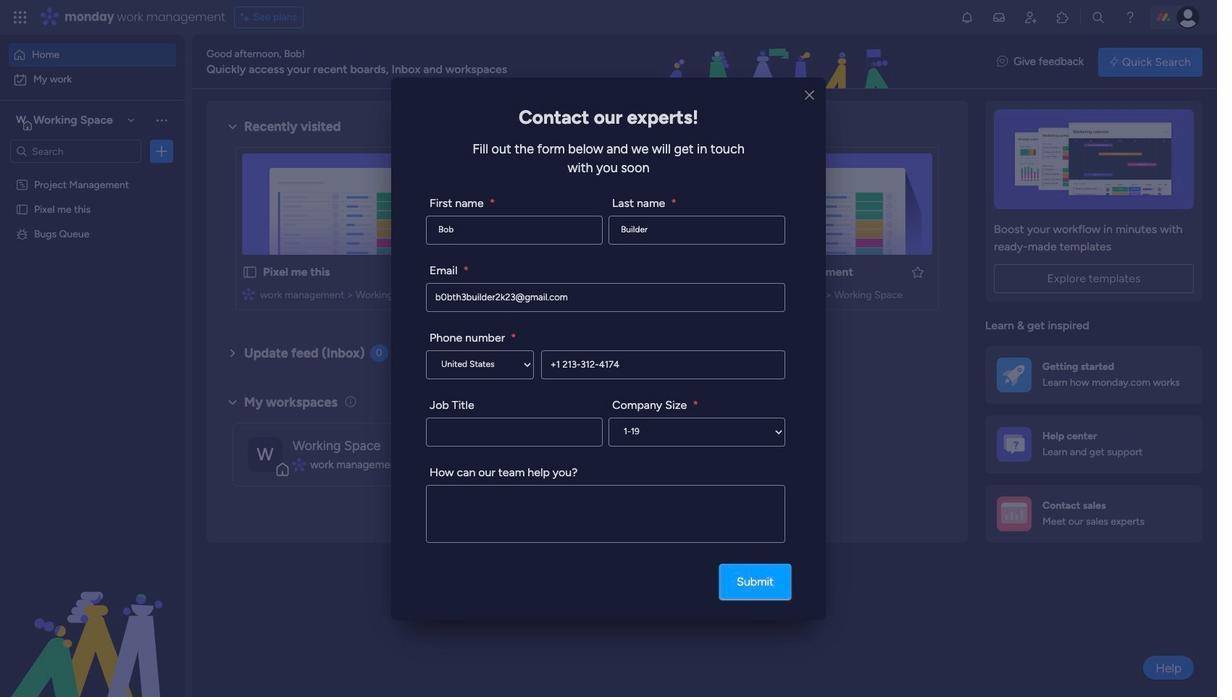 Task type: vqa. For each thing, say whether or not it's contained in the screenshot.
'online'
no



Task type: locate. For each thing, give the bounding box(es) containing it.
0 vertical spatial lottie animation element
[[576, 35, 983, 90]]

0 horizontal spatial public board image
[[242, 264, 258, 280]]

1 horizontal spatial public board image
[[481, 264, 497, 280]]

notifications image
[[960, 10, 975, 25]]

1 add to favorites image from the left
[[432, 265, 447, 279]]

option
[[9, 43, 176, 67], [9, 68, 176, 91], [0, 171, 185, 174]]

1 vertical spatial lottie animation element
[[0, 551, 185, 698]]

add to favorites image for 1st public board icon from right
[[671, 265, 686, 279]]

0 element
[[370, 345, 388, 362]]

0 vertical spatial public board image
[[15, 202, 29, 216]]

help center element
[[985, 416, 1203, 474]]

None text field
[[426, 216, 603, 245], [426, 418, 603, 447], [426, 216, 603, 245], [426, 418, 603, 447]]

invite members image
[[1024, 10, 1038, 25]]

lottie animation element
[[576, 35, 983, 90], [0, 551, 185, 698]]

0 vertical spatial component image
[[481, 287, 494, 300]]

add to favorites image
[[432, 265, 447, 279], [671, 265, 686, 279]]

lottie animation image
[[576, 35, 983, 90], [0, 551, 185, 698]]

1 vertical spatial option
[[9, 68, 176, 91]]

1 vertical spatial component image
[[293, 459, 305, 472]]

Search in workspace field
[[30, 143, 121, 160]]

0 vertical spatial option
[[9, 43, 176, 67]]

0 horizontal spatial add to favorites image
[[432, 265, 447, 279]]

1 horizontal spatial lottie animation image
[[576, 35, 983, 90]]

None submit
[[720, 564, 791, 600]]

1 horizontal spatial lottie animation element
[[576, 35, 983, 90]]

None telephone field
[[541, 350, 785, 379]]

1 horizontal spatial add to favorites image
[[671, 265, 686, 279]]

0 horizontal spatial public board image
[[15, 202, 29, 216]]

public board image
[[242, 264, 258, 280], [481, 264, 497, 280]]

workspace image
[[248, 437, 283, 472]]

public board image
[[15, 202, 29, 216], [721, 264, 737, 280]]

v2 bolt switch image
[[1110, 54, 1119, 70]]

add to favorites image
[[911, 265, 925, 279]]

bob builder image
[[1177, 6, 1200, 29]]

list box
[[0, 169, 185, 442]]

0 vertical spatial lottie animation image
[[576, 35, 983, 90]]

None text field
[[609, 216, 785, 245], [426, 485, 785, 543], [609, 216, 785, 245], [426, 485, 785, 543]]

1 public board image from the left
[[242, 264, 258, 280]]

add to favorites image for first public board icon
[[432, 265, 447, 279]]

1 vertical spatial lottie animation image
[[0, 551, 185, 698]]

see plans image
[[240, 9, 253, 25]]

workspace selection element
[[14, 112, 115, 130]]

component image
[[481, 287, 494, 300], [293, 459, 305, 472]]

None email field
[[426, 283, 785, 312]]

1 vertical spatial public board image
[[721, 264, 737, 280]]

2 vertical spatial option
[[0, 171, 185, 174]]

workspace image
[[14, 112, 28, 128]]

2 add to favorites image from the left
[[671, 265, 686, 279]]



Task type: describe. For each thing, give the bounding box(es) containing it.
contact sales element
[[985, 485, 1203, 543]]

0 horizontal spatial lottie animation image
[[0, 551, 185, 698]]

help image
[[1123, 10, 1138, 25]]

update feed image
[[992, 10, 1006, 25]]

1 horizontal spatial component image
[[481, 287, 494, 300]]

search everything image
[[1091, 10, 1106, 25]]

v2 user feedback image
[[997, 54, 1008, 70]]

1 horizontal spatial public board image
[[721, 264, 737, 280]]

select product image
[[13, 10, 28, 25]]

component image
[[242, 287, 255, 300]]

getting started element
[[985, 346, 1203, 404]]

open update feed (inbox) image
[[224, 345, 241, 362]]

2 public board image from the left
[[481, 264, 497, 280]]

templates image image
[[999, 109, 1190, 209]]

0 horizontal spatial lottie animation element
[[0, 551, 185, 698]]

dapulse x slim image
[[805, 87, 814, 104]]

quick search results list box
[[224, 136, 951, 328]]

close my workspaces image
[[224, 394, 241, 411]]

0 horizontal spatial component image
[[293, 459, 305, 472]]

monday marketplace image
[[1056, 10, 1070, 25]]

close recently visited image
[[224, 118, 241, 136]]



